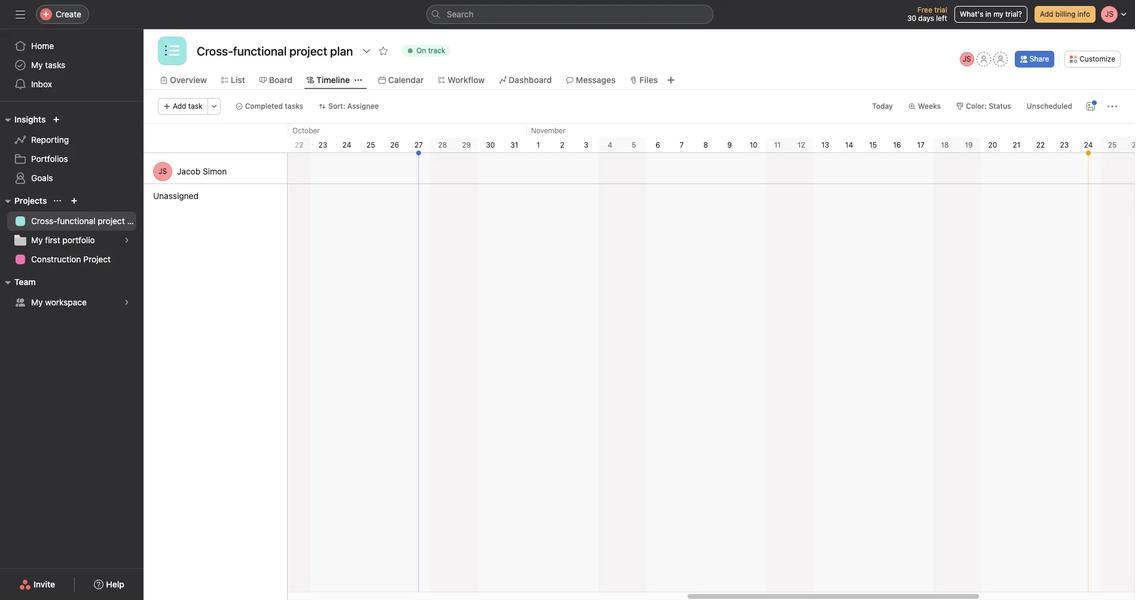 Task type: locate. For each thing, give the bounding box(es) containing it.
25 left 26
[[366, 141, 375, 150]]

portfolios
[[31, 154, 68, 164]]

add left "billing"
[[1040, 10, 1054, 19]]

files
[[640, 75, 658, 85]]

unassigned
[[153, 190, 199, 201]]

see details, my workspace image
[[123, 299, 130, 306]]

1
[[537, 141, 540, 150]]

0 vertical spatial tasks
[[45, 60, 65, 70]]

construction project link
[[7, 250, 136, 269]]

js
[[963, 54, 971, 63], [158, 167, 167, 176]]

first
[[45, 235, 60, 245]]

my first portfolio
[[31, 235, 95, 245]]

my left first
[[31, 235, 43, 245]]

teams element
[[0, 272, 144, 315]]

1 vertical spatial 30
[[486, 141, 495, 150]]

my for my tasks
[[31, 60, 43, 70]]

0 horizontal spatial tasks
[[45, 60, 65, 70]]

7
[[680, 141, 684, 150]]

1 vertical spatial add
[[173, 102, 186, 111]]

my inside my first portfolio link
[[31, 235, 43, 245]]

tasks inside global element
[[45, 60, 65, 70]]

22
[[295, 141, 303, 150], [1036, 141, 1045, 150]]

completed
[[245, 102, 283, 111]]

tasks down home
[[45, 60, 65, 70]]

0 vertical spatial my
[[31, 60, 43, 70]]

reporting
[[31, 135, 69, 145]]

add task button
[[158, 98, 208, 115]]

projects
[[14, 196, 47, 206]]

0 horizontal spatial add
[[173, 102, 186, 111]]

projects element
[[0, 190, 144, 272]]

0 horizontal spatial 22
[[295, 141, 303, 150]]

construction project
[[31, 254, 111, 264]]

customize
[[1080, 54, 1115, 63]]

share button
[[1015, 51, 1055, 68]]

1 my from the top
[[31, 60, 43, 70]]

1 horizontal spatial tasks
[[285, 102, 303, 111]]

more actions image
[[1108, 102, 1117, 111]]

1 vertical spatial js
[[158, 167, 167, 176]]

23
[[319, 141, 327, 150], [1060, 141, 1069, 150]]

0 horizontal spatial 30
[[486, 141, 495, 150]]

24 down save options icon
[[1084, 141, 1093, 150]]

my
[[31, 60, 43, 70], [31, 235, 43, 245], [31, 297, 43, 307]]

free
[[917, 5, 932, 14]]

3
[[584, 141, 588, 150]]

add left task in the left top of the page
[[173, 102, 186, 111]]

1 vertical spatial tasks
[[285, 102, 303, 111]]

22 right 21
[[1036, 141, 1045, 150]]

files link
[[630, 74, 658, 87]]

my for my workspace
[[31, 297, 43, 307]]

23 down "october"
[[319, 141, 327, 150]]

on track
[[416, 46, 445, 55]]

tasks up "october"
[[285, 102, 303, 111]]

19
[[965, 141, 973, 150]]

more actions image
[[210, 103, 217, 110]]

dashboard
[[509, 75, 552, 85]]

1 vertical spatial my
[[31, 235, 43, 245]]

add
[[1040, 10, 1054, 19], [173, 102, 186, 111]]

color: status button
[[951, 98, 1017, 115]]

create
[[56, 9, 81, 19]]

0 horizontal spatial 23
[[319, 141, 327, 150]]

november 1
[[531, 126, 566, 150]]

24
[[342, 141, 351, 150], [1084, 141, 1093, 150]]

0 horizontal spatial 24
[[342, 141, 351, 150]]

cross-
[[31, 216, 57, 226]]

25 down more actions icon
[[1108, 141, 1117, 150]]

1 horizontal spatial 22
[[1036, 141, 1045, 150]]

1 horizontal spatial 25
[[1108, 141, 1117, 150]]

my workspace
[[31, 297, 87, 307]]

reporting link
[[7, 130, 136, 150]]

tasks
[[45, 60, 65, 70], [285, 102, 303, 111]]

1 horizontal spatial add
[[1040, 10, 1054, 19]]

save options image
[[1086, 102, 1096, 111]]

insights button
[[0, 112, 46, 127]]

6
[[656, 141, 660, 150]]

add billing info button
[[1035, 6, 1096, 23]]

goals
[[31, 173, 53, 183]]

js left jacob on the left of page
[[158, 167, 167, 176]]

status
[[989, 102, 1011, 111]]

my inside 'my workspace' link
[[31, 297, 43, 307]]

0 vertical spatial 30
[[907, 14, 916, 23]]

calendar
[[388, 75, 424, 85]]

portfolios link
[[7, 150, 136, 169]]

functional
[[57, 216, 95, 226]]

24 down sort: assignee dropdown button
[[342, 141, 351, 150]]

today
[[872, 102, 893, 111]]

my tasks link
[[7, 56, 136, 75]]

0 horizontal spatial 25
[[366, 141, 375, 150]]

global element
[[0, 29, 144, 101]]

completed tasks
[[245, 102, 303, 111]]

0 vertical spatial js
[[963, 54, 971, 63]]

1 22 from the left
[[295, 141, 303, 150]]

tasks for my tasks
[[45, 60, 65, 70]]

my up inbox
[[31, 60, 43, 70]]

1 horizontal spatial 23
[[1060, 141, 1069, 150]]

assignee
[[347, 102, 379, 111]]

2 my from the top
[[31, 235, 43, 245]]

20
[[988, 141, 997, 150]]

2 23 from the left
[[1060, 141, 1069, 150]]

1 24 from the left
[[342, 141, 351, 150]]

my inside my tasks link
[[31, 60, 43, 70]]

30 left 31 at the top of page
[[486, 141, 495, 150]]

home link
[[7, 36, 136, 56]]

1 horizontal spatial 24
[[1084, 141, 1093, 150]]

my down "team" at the top left of page
[[31, 297, 43, 307]]

inbox
[[31, 79, 52, 89]]

1 horizontal spatial 30
[[907, 14, 916, 23]]

3 my from the top
[[31, 297, 43, 307]]

18
[[941, 141, 949, 150]]

plan
[[127, 216, 143, 226]]

see details, my first portfolio image
[[123, 237, 130, 244]]

2 vertical spatial my
[[31, 297, 43, 307]]

what's
[[960, 10, 984, 19]]

0 vertical spatial add
[[1040, 10, 1054, 19]]

23 down unscheduled dropdown button
[[1060, 141, 1069, 150]]

30 left days
[[907, 14, 916, 23]]

None text field
[[194, 40, 356, 62]]

12
[[798, 141, 805, 150]]

invite button
[[11, 574, 63, 596]]

22 down "october"
[[295, 141, 303, 150]]

what's in my trial?
[[960, 10, 1022, 19]]

add billing info
[[1040, 10, 1090, 19]]

color:
[[966, 102, 987, 111]]

1 horizontal spatial js
[[963, 54, 971, 63]]

today button
[[867, 98, 898, 115]]

9
[[727, 141, 732, 150]]

dashboard link
[[499, 74, 552, 87]]

new project or portfolio image
[[71, 197, 78, 205]]

project
[[98, 216, 125, 226]]

hide sidebar image
[[16, 10, 25, 19]]

1 25 from the left
[[366, 141, 375, 150]]

trial
[[934, 5, 947, 14]]

insights element
[[0, 109, 144, 190]]

25
[[366, 141, 375, 150], [1108, 141, 1117, 150]]

js down the what's
[[963, 54, 971, 63]]

tasks inside dropdown button
[[285, 102, 303, 111]]



Task type: describe. For each thing, give the bounding box(es) containing it.
track
[[428, 46, 445, 55]]

my first portfolio link
[[7, 231, 136, 250]]

billing
[[1056, 10, 1076, 19]]

messages
[[576, 75, 616, 85]]

in
[[986, 10, 992, 19]]

16
[[893, 141, 901, 150]]

14
[[845, 141, 853, 150]]

sort: assignee button
[[313, 98, 384, 115]]

search button
[[426, 5, 714, 24]]

1 23 from the left
[[319, 141, 327, 150]]

cross-functional project plan
[[31, 216, 143, 226]]

27
[[414, 141, 423, 150]]

home
[[31, 41, 54, 51]]

31
[[510, 141, 518, 150]]

list
[[231, 75, 245, 85]]

workspace
[[45, 297, 87, 307]]

board link
[[259, 74, 292, 87]]

messages link
[[566, 74, 616, 87]]

color: status
[[966, 102, 1011, 111]]

completed tasks button
[[230, 98, 309, 115]]

team button
[[0, 275, 36, 289]]

workflow link
[[438, 74, 485, 87]]

task
[[188, 102, 203, 111]]

add task
[[173, 102, 203, 111]]

overview link
[[160, 74, 207, 87]]

2 24 from the left
[[1084, 141, 1093, 150]]

share
[[1030, 54, 1049, 63]]

add for add billing info
[[1040, 10, 1054, 19]]

board
[[269, 75, 292, 85]]

timeline
[[316, 75, 350, 85]]

calendar link
[[379, 74, 424, 87]]

show options image
[[362, 46, 372, 56]]

add tab image
[[666, 75, 676, 85]]

my tasks
[[31, 60, 65, 70]]

projects button
[[0, 194, 47, 208]]

0 horizontal spatial js
[[158, 167, 167, 176]]

8
[[703, 141, 708, 150]]

trial?
[[1006, 10, 1022, 19]]

create button
[[36, 5, 89, 24]]

team
[[14, 277, 36, 287]]

unscheduled button
[[1021, 98, 1078, 115]]

5
[[632, 141, 636, 150]]

construction
[[31, 254, 81, 264]]

project
[[83, 254, 111, 264]]

insights
[[14, 114, 46, 124]]

10
[[750, 141, 758, 150]]

left
[[936, 14, 947, 23]]

cross-functional project plan link
[[7, 212, 143, 231]]

add for add task
[[173, 102, 186, 111]]

weeks button
[[903, 98, 946, 115]]

list image
[[165, 44, 179, 58]]

jacob simon
[[177, 166, 227, 176]]

my
[[994, 10, 1004, 19]]

15
[[869, 141, 877, 150]]

on
[[416, 46, 426, 55]]

info
[[1078, 10, 1090, 19]]

timeline link
[[307, 74, 350, 87]]

jacob
[[177, 166, 200, 176]]

17
[[917, 141, 925, 150]]

new image
[[53, 116, 60, 123]]

js inside js button
[[963, 54, 971, 63]]

help button
[[86, 574, 132, 596]]

unscheduled
[[1027, 102, 1072, 111]]

sort: assignee
[[328, 102, 379, 111]]

2 25 from the left
[[1108, 141, 1117, 150]]

21
[[1013, 141, 1021, 150]]

sort:
[[328, 102, 345, 111]]

2 22 from the left
[[1036, 141, 1045, 150]]

tasks for completed tasks
[[285, 102, 303, 111]]

show options, current sort, top image
[[54, 197, 61, 205]]

28
[[438, 141, 447, 150]]

simon
[[203, 166, 227, 176]]

30 inside free trial 30 days left
[[907, 14, 916, 23]]

my workspace link
[[7, 293, 136, 312]]

4
[[608, 141, 612, 150]]

search list box
[[426, 5, 714, 24]]

11
[[774, 141, 781, 150]]

weeks
[[918, 102, 941, 111]]

free trial 30 days left
[[907, 5, 947, 23]]

my for my first portfolio
[[31, 235, 43, 245]]

what's in my trial? button
[[955, 6, 1028, 23]]

search
[[447, 9, 474, 19]]

workflow
[[448, 75, 485, 85]]

customize button
[[1065, 51, 1121, 68]]

tab actions image
[[355, 77, 362, 84]]

js button
[[960, 52, 974, 66]]

add to starred image
[[379, 46, 388, 56]]

26
[[390, 141, 399, 150]]



Task type: vqa. For each thing, say whether or not it's contained in the screenshot.
the left Add task icon
no



